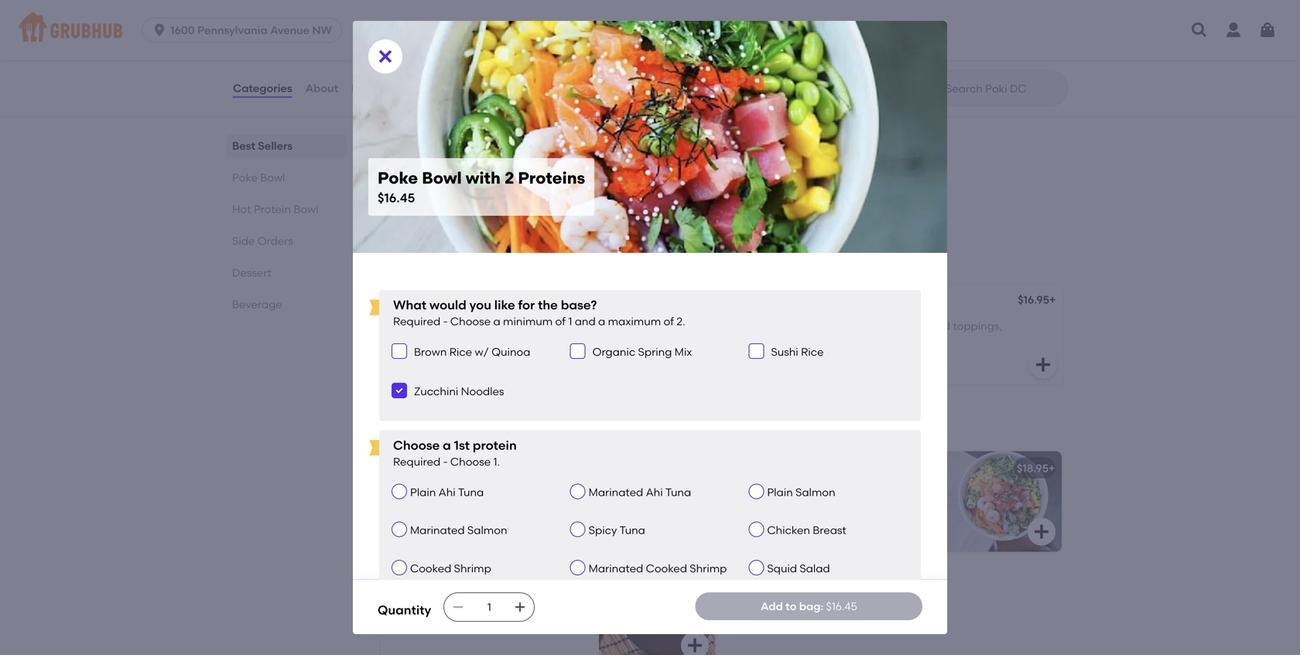 Task type: locate. For each thing, give the bounding box(es) containing it.
shrimp
[[454, 562, 491, 576], [690, 562, 727, 576]]

1 vertical spatial and
[[775, 336, 796, 349]]

1 required from the top
[[393, 315, 441, 328]]

1 vertical spatial marinated
[[410, 524, 465, 537]]

1600
[[170, 24, 195, 37]]

poke bowl with 2 proteins
[[389, 298, 523, 311], [390, 465, 525, 478]]

2 ahi from the left
[[646, 486, 663, 499]]

ahi up marinated salmon
[[439, 486, 456, 499]]

poke bowl with 2 proteins button
[[379, 284, 717, 385]]

what would you like for the base? required - choose a minimum of 1 and a maximum of 2.
[[393, 298, 686, 328]]

plain for plain ahi tuna
[[410, 486, 436, 499]]

1 horizontal spatial rice
[[801, 346, 824, 359]]

zucchini noodles
[[414, 385, 504, 398]]

0 vertical spatial soup
[[417, 576, 445, 589]]

cooked shrimp
[[410, 562, 491, 576]]

1 horizontal spatial and
[[775, 336, 796, 349]]

of left 1
[[556, 315, 566, 328]]

choose
[[451, 315, 491, 328], [393, 438, 440, 453], [451, 456, 491, 469]]

- up plain ahi tuna
[[443, 456, 448, 469]]

1 vertical spatial +
[[1049, 462, 1056, 475]]

proteins down protein
[[481, 465, 525, 478]]

bowl inside poke bowl with 2 proteins $16.45
[[422, 168, 462, 188]]

2 down orders
[[505, 168, 514, 188]]

crunches.
[[799, 336, 850, 349]]

salmon up the chicken breast
[[796, 486, 836, 499]]

1 horizontal spatial salmon
[[796, 486, 836, 499]]

sushi
[[771, 346, 799, 359]]

0 vertical spatial -
[[443, 315, 448, 328]]

0.6
[[392, 10, 405, 21]]

0 vertical spatial $16.45
[[378, 190, 415, 206]]

sellers down the 'details'
[[418, 237, 471, 257]]

1 ahi from the left
[[439, 486, 456, 499]]

0 vertical spatial and
[[575, 315, 596, 328]]

hot
[[232, 203, 251, 216]]

poke down offer
[[378, 168, 418, 188]]

chicken breast
[[768, 524, 847, 537]]

+ for $16.95 +
[[1050, 293, 1056, 307]]

rice right sushi
[[801, 346, 824, 359]]

2 plain from the left
[[768, 486, 793, 499]]

marinated for marinated salmon
[[410, 524, 465, 537]]

shrimp up $1.50
[[690, 562, 727, 576]]

a left '1st'
[[443, 438, 451, 453]]

0 horizontal spatial min
[[304, 10, 321, 21]]

- inside choose a 1st protein required - choose 1.
[[443, 456, 448, 469]]

marinated for marinated cooked shrimp
[[589, 562, 644, 576]]

plain up chicken
[[768, 486, 793, 499]]

with down "first"
[[466, 168, 501, 188]]

would
[[430, 298, 467, 313]]

0 horizontal spatial $16.45
[[378, 190, 415, 206]]

bowl up protein
[[260, 171, 285, 184]]

proteins up minimum
[[480, 298, 523, 311]]

1 horizontal spatial ahi
[[646, 486, 663, 499]]

reviews button
[[351, 60, 395, 116]]

1 vertical spatial -
[[443, 456, 448, 469]]

1 vertical spatial soup
[[390, 598, 417, 611]]

0 vertical spatial choose
[[451, 315, 491, 328]]

best sellers down see details button
[[378, 237, 471, 257]]

from
[[488, 598, 513, 611]]

$16.45 right bag:
[[827, 600, 858, 613]]

and right 1
[[575, 315, 596, 328]]

rice for sushi
[[801, 346, 824, 359]]

categories button
[[232, 60, 293, 116]]

1 rice from the left
[[450, 346, 472, 359]]

a right 1
[[599, 315, 606, 328]]

poke bowl with 2 proteins $16.45
[[378, 168, 586, 206]]

option group containing 25–40 min
[[232, 0, 498, 29]]

ahi
[[439, 486, 456, 499], [646, 486, 663, 499]]

2 vertical spatial choose
[[451, 456, 491, 469]]

salmon for marinated salmon
[[468, 524, 508, 537]]

salmon
[[796, 486, 836, 499], [468, 524, 508, 537]]

required up plain ahi tuna
[[393, 456, 441, 469]]

1 horizontal spatial $16.45
[[827, 600, 858, 613]]

a down like
[[494, 315, 501, 328]]

marinated down plain ahi tuna
[[410, 524, 465, 537]]

required down "what" on the left top of page
[[393, 315, 441, 328]]

1
[[569, 315, 572, 328]]

protein
[[473, 438, 517, 453]]

1 vertical spatial proteins
[[480, 298, 523, 311]]

best left "seller"
[[400, 446, 419, 457]]

poke bowl with 2 proteins inside button
[[389, 298, 523, 311]]

poke bowl up protein
[[232, 171, 285, 184]]

0 horizontal spatial cooked
[[410, 562, 452, 576]]

proteins
[[518, 168, 586, 188], [480, 298, 523, 311], [481, 465, 525, 478]]

$18.95
[[1017, 462, 1049, 475]]

on
[[450, 151, 464, 164]]

proteins inside poke bowl with 2 proteins $16.45
[[518, 168, 586, 188]]

soup up that
[[417, 576, 445, 589]]

2
[[505, 168, 514, 188], [471, 298, 477, 311], [472, 465, 479, 478]]

plain salmon
[[768, 486, 836, 499]]

2 horizontal spatial of
[[664, 315, 674, 328]]

cooked up $1.50
[[646, 562, 687, 576]]

miso soup image
[[599, 565, 715, 656]]

plain for plain salmon
[[768, 486, 793, 499]]

cooked up the miso soup
[[410, 562, 452, 576]]

with right salmons
[[877, 320, 899, 333]]

-
[[443, 315, 448, 328], [443, 456, 448, 469]]

mix
[[675, 346, 692, 359]]

2 inside button
[[471, 298, 477, 311]]

0 horizontal spatial rice
[[450, 346, 472, 359]]

plain ahi tuna
[[410, 486, 484, 499]]

marinated up the spicy tuna
[[589, 486, 644, 499]]

Input item quantity number field
[[472, 594, 507, 622]]

and inside grilled marinated salmons with unlimited toppings, sauces and crunches.
[[775, 336, 796, 349]]

1 horizontal spatial plain
[[768, 486, 793, 499]]

proteins down $15
[[518, 168, 586, 188]]

of left 2.
[[664, 315, 674, 328]]

$3 off offer valid on first orders of $15 or more.
[[393, 132, 553, 180]]

2 rice from the left
[[801, 346, 824, 359]]

1 vertical spatial best sellers
[[378, 237, 471, 257]]

of inside $3 off offer valid on first orders of $15 or more.
[[524, 151, 535, 164]]

0 vertical spatial 2
[[505, 168, 514, 188]]

soup
[[417, 576, 445, 589], [390, 598, 417, 611]]

option group
[[232, 0, 498, 29]]

off
[[408, 132, 423, 146]]

1 - from the top
[[443, 315, 448, 328]]

best sellers down categories button
[[232, 139, 293, 153]]

0 horizontal spatial poke bowl
[[232, 171, 285, 184]]

plain
[[410, 486, 436, 499], [768, 486, 793, 499]]

orders
[[488, 151, 522, 164]]

poke bowl with 2 proteins up plain ahi tuna
[[390, 465, 525, 478]]

poke
[[378, 168, 418, 188], [232, 171, 258, 184], [389, 298, 415, 311], [378, 415, 418, 435], [390, 465, 416, 478]]

1 horizontal spatial poke bowl
[[378, 415, 462, 435]]

0 horizontal spatial salmon
[[468, 524, 508, 537]]

2 vertical spatial 2
[[472, 465, 479, 478]]

1 vertical spatial choose
[[393, 438, 440, 453]]

svg image
[[1191, 21, 1209, 39], [152, 22, 167, 38], [573, 347, 583, 356], [1033, 523, 1051, 541], [452, 602, 465, 614], [514, 602, 527, 614]]

zucchini
[[414, 385, 459, 398]]

poke bowl
[[232, 171, 285, 184], [378, 415, 462, 435]]

$16.45 down or
[[378, 190, 415, 206]]

chicken
[[768, 524, 811, 537]]

of
[[524, 151, 535, 164], [556, 315, 566, 328], [664, 315, 674, 328]]

bowl up "seller"
[[422, 415, 462, 435]]

min up 'nw'
[[304, 10, 321, 21]]

rice left w/
[[450, 346, 472, 359]]

squid salad
[[768, 562, 830, 576]]

and inside what would you like for the base? required - choose a minimum of 1 and a maximum of 2.
[[575, 315, 596, 328]]

quantity
[[378, 603, 431, 618]]

miso
[[390, 576, 415, 589]]

and down marinated
[[775, 336, 796, 349]]

10–20
[[429, 10, 454, 21]]

svg image
[[1259, 21, 1278, 39], [376, 47, 395, 66], [395, 347, 404, 356], [752, 347, 761, 356], [688, 356, 706, 374], [1034, 356, 1053, 374], [395, 386, 404, 396], [686, 637, 705, 655]]

1 vertical spatial sellers
[[418, 237, 471, 257]]

2 left 1.
[[472, 465, 479, 478]]

marinated down the spicy tuna
[[589, 562, 644, 576]]

for
[[518, 298, 535, 313]]

2 right 'would'
[[471, 298, 477, 311]]

choose down '1st'
[[451, 456, 491, 469]]

min right 10–20
[[457, 10, 473, 21]]

choose down you
[[451, 315, 491, 328]]

0 horizontal spatial best sellers
[[232, 139, 293, 153]]

like
[[495, 298, 515, 313]]

1 vertical spatial poke bowl
[[378, 415, 462, 435]]

see details
[[393, 197, 452, 211]]

miso
[[516, 598, 541, 611]]

best sellers
[[232, 139, 293, 153], [378, 237, 471, 257]]

pennsylvania
[[197, 24, 268, 37]]

add
[[761, 600, 783, 613]]

seller
[[422, 446, 447, 457]]

poke inside poke bowl with 2 proteins $16.45
[[378, 168, 418, 188]]

about button
[[305, 60, 339, 116]]

bowl down valid
[[422, 168, 462, 188]]

2 horizontal spatial tuna
[[666, 486, 692, 499]]

shrimp up made
[[454, 562, 491, 576]]

2 vertical spatial marinated
[[589, 562, 644, 576]]

0 horizontal spatial and
[[575, 315, 596, 328]]

grilled marinated salmons with unlimited toppings, sauces and crunches.
[[736, 320, 1003, 349]]

plain down best seller
[[410, 486, 436, 499]]

is
[[444, 598, 452, 611]]

0 horizontal spatial sellers
[[258, 139, 293, 153]]

best down categories button
[[232, 139, 255, 153]]

2 cooked from the left
[[646, 562, 687, 576]]

bowl right protein
[[294, 203, 319, 216]]

poke bowl up best seller
[[378, 415, 462, 435]]

1 horizontal spatial cooked
[[646, 562, 687, 576]]

soup down miso
[[390, 598, 417, 611]]

0 vertical spatial +
[[1050, 293, 1056, 307]]

required
[[393, 315, 441, 328], [393, 456, 441, 469]]

with left you
[[446, 298, 468, 311]]

1 horizontal spatial tuna
[[620, 524, 646, 537]]

1 vertical spatial salmon
[[468, 524, 508, 537]]

25–40 min
[[275, 10, 321, 21]]

0 vertical spatial required
[[393, 315, 441, 328]]

breast
[[813, 524, 847, 537]]

0 vertical spatial poke bowl
[[232, 171, 285, 184]]

0 horizontal spatial tuna
[[458, 486, 484, 499]]

2 - from the top
[[443, 456, 448, 469]]

0 vertical spatial proteins
[[518, 168, 586, 188]]

side
[[232, 235, 255, 248]]

0 vertical spatial marinated
[[589, 486, 644, 499]]

2 vertical spatial proteins
[[481, 465, 525, 478]]

1 plain from the left
[[410, 486, 436, 499]]

0 vertical spatial best sellers
[[232, 139, 293, 153]]

2 required from the top
[[393, 456, 441, 469]]

- down 'would'
[[443, 315, 448, 328]]

choose left '1st'
[[393, 438, 440, 453]]

ahi for plain
[[439, 486, 456, 499]]

bowl up brown
[[417, 298, 443, 311]]

1 horizontal spatial shrimp
[[690, 562, 727, 576]]

poke bowl with 2 proteins image
[[601, 284, 717, 385], [599, 452, 715, 552]]

1 vertical spatial $16.45
[[827, 600, 858, 613]]

salmons
[[831, 320, 874, 333]]

0 horizontal spatial of
[[524, 151, 535, 164]]

marinated ahi tuna
[[589, 486, 692, 499]]

of left $15
[[524, 151, 535, 164]]

1 vertical spatial 2
[[471, 298, 477, 311]]

1600 pennsylvania avenue nw button
[[142, 18, 348, 43]]

about
[[306, 82, 338, 95]]

0 vertical spatial salmon
[[796, 486, 836, 499]]

2 horizontal spatial a
[[599, 315, 606, 328]]

soup that is made from miso paste.
[[390, 598, 576, 611]]

0 horizontal spatial shrimp
[[454, 562, 491, 576]]

best down see
[[378, 237, 414, 257]]

0 horizontal spatial a
[[443, 438, 451, 453]]

1 horizontal spatial min
[[457, 10, 473, 21]]

ahi up marinated cooked shrimp
[[646, 486, 663, 499]]

marinated
[[589, 486, 644, 499], [410, 524, 465, 537], [589, 562, 644, 576]]

1 horizontal spatial a
[[494, 315, 501, 328]]

salmon up cooked shrimp
[[468, 524, 508, 537]]

a
[[494, 315, 501, 328], [599, 315, 606, 328], [443, 438, 451, 453]]

+
[[1050, 293, 1056, 307], [1049, 462, 1056, 475]]

tuna for plain ahi tuna
[[458, 486, 484, 499]]

0 horizontal spatial ahi
[[439, 486, 456, 499]]

0 vertical spatial poke bowl with 2 proteins
[[389, 298, 523, 311]]

poke bowl with 2 proteins up brown rice w/ quinoa
[[389, 298, 523, 311]]

poke left 'would'
[[389, 298, 415, 311]]

0 horizontal spatial plain
[[410, 486, 436, 499]]

w/
[[475, 346, 489, 359]]

offer
[[393, 151, 420, 164]]

1 vertical spatial required
[[393, 456, 441, 469]]

- inside what would you like for the base? required - choose a minimum of 1 and a maximum of 2.
[[443, 315, 448, 328]]

sellers down categories button
[[258, 139, 293, 153]]



Task type: describe. For each thing, give the bounding box(es) containing it.
1 cooked from the left
[[410, 562, 452, 576]]

or
[[393, 167, 404, 180]]

noodles
[[461, 385, 504, 398]]

spring
[[638, 346, 672, 359]]

svg image inside 1600 pennsylvania avenue nw button
[[152, 22, 167, 38]]

1 horizontal spatial best sellers
[[378, 237, 471, 257]]

made
[[455, 598, 486, 611]]

with inside grilled marinated salmons with unlimited toppings, sauces and crunches.
[[877, 320, 899, 333]]

$16.45 inside poke bowl with 2 proteins $16.45
[[378, 190, 415, 206]]

1 horizontal spatial of
[[556, 315, 566, 328]]

2 shrimp from the left
[[690, 562, 727, 576]]

1st
[[454, 438, 470, 453]]

squid
[[768, 562, 797, 576]]

organic spring mix
[[593, 346, 692, 359]]

2.
[[677, 315, 686, 328]]

poke down best seller
[[390, 465, 416, 478]]

0 vertical spatial sellers
[[258, 139, 293, 153]]

tuna for marinated ahi tuna
[[666, 486, 692, 499]]

minimum
[[503, 315, 553, 328]]

mi
[[408, 10, 419, 21]]

a inside choose a 1st protein required - choose 1.
[[443, 438, 451, 453]]

marinated
[[773, 320, 828, 333]]

0 horizontal spatial soup
[[390, 598, 417, 611]]

1 vertical spatial poke bowl with 2 proteins
[[390, 465, 525, 478]]

unlimited
[[902, 320, 951, 333]]

Search Poki DC search field
[[945, 81, 1063, 96]]

hot protein bowl
[[232, 203, 319, 216]]

salad
[[800, 562, 830, 576]]

with up plain ahi tuna
[[447, 465, 470, 478]]

poke inside button
[[389, 298, 415, 311]]

see
[[393, 197, 413, 211]]

$1.50
[[680, 576, 706, 589]]

what
[[393, 298, 427, 313]]

base?
[[561, 298, 597, 313]]

•
[[422, 10, 426, 21]]

promo image
[[579, 144, 636, 201]]

choose inside what would you like for the base? required - choose a minimum of 1 and a maximum of 2.
[[451, 315, 491, 328]]

protein
[[254, 203, 291, 216]]

spicy
[[589, 524, 617, 537]]

1.
[[494, 456, 500, 469]]

$16.95
[[1018, 293, 1050, 307]]

valid
[[423, 151, 448, 164]]

ahi for marinated
[[646, 486, 663, 499]]

1 shrimp from the left
[[454, 562, 491, 576]]

25–40
[[275, 10, 302, 21]]

1 horizontal spatial sellers
[[418, 237, 471, 257]]

bag:
[[800, 600, 824, 613]]

marinated for marinated ahi tuna
[[589, 486, 644, 499]]

bowl inside button
[[417, 298, 443, 311]]

sushi  rice
[[771, 346, 824, 359]]

brown rice w/ quinoa
[[414, 346, 531, 359]]

salmon for plain salmon
[[796, 486, 836, 499]]

sauces
[[736, 336, 772, 349]]

2 inside poke bowl with 2 proteins $16.45
[[505, 168, 514, 188]]

poke up best seller
[[378, 415, 418, 435]]

0 vertical spatial poke bowl with 2 proteins image
[[601, 284, 717, 385]]

avenue
[[270, 24, 310, 37]]

marinated cooked shrimp
[[589, 562, 727, 576]]

details
[[415, 197, 452, 211]]

reviews
[[352, 82, 395, 95]]

2 min from the left
[[457, 10, 473, 21]]

that
[[420, 598, 442, 611]]

0 vertical spatial best
[[232, 139, 255, 153]]

grilled
[[736, 320, 770, 333]]

$3
[[393, 132, 406, 146]]

marinated salmon
[[410, 524, 508, 537]]

paste.
[[543, 598, 576, 611]]

1600 pennsylvania avenue nw
[[170, 24, 332, 37]]

miso soup
[[390, 576, 445, 589]]

1 min from the left
[[304, 10, 321, 21]]

$18.95 +
[[1017, 462, 1056, 475]]

nw
[[312, 24, 332, 37]]

orders
[[258, 235, 293, 248]]

main navigation navigation
[[0, 0, 1301, 60]]

choose a 1st protein required - choose 1.
[[393, 438, 517, 469]]

to
[[786, 600, 797, 613]]

$16.95 +
[[1018, 293, 1056, 307]]

spicy tuna
[[589, 524, 646, 537]]

1 vertical spatial best
[[378, 237, 414, 257]]

bowl down "seller"
[[419, 465, 445, 478]]

with inside poke bowl with 2 proteins $16.45
[[466, 168, 501, 188]]

first
[[466, 151, 486, 164]]

toppings,
[[953, 320, 1003, 333]]

proteins inside button
[[480, 298, 523, 311]]

beverage
[[232, 298, 282, 311]]

+ for $18.95 +
[[1049, 462, 1056, 475]]

more.
[[407, 167, 437, 180]]

$15
[[537, 151, 553, 164]]

search icon image
[[921, 79, 940, 98]]

svg image inside 'main navigation' navigation
[[1259, 21, 1278, 39]]

with inside button
[[446, 298, 468, 311]]

rice for brown
[[450, 346, 472, 359]]

2 vertical spatial best
[[400, 446, 419, 457]]

0.6 mi • 10–20 min
[[392, 10, 473, 21]]

organic
[[593, 346, 636, 359]]

1 horizontal spatial soup
[[417, 576, 445, 589]]

required inside what would you like for the base? required - choose a minimum of 1 and a maximum of 2.
[[393, 315, 441, 328]]

required inside choose a 1st protein required - choose 1.
[[393, 456, 441, 469]]

you
[[470, 298, 492, 313]]

poke bowl with 3 proteins image
[[946, 452, 1062, 552]]

best seller
[[400, 446, 447, 457]]

brown
[[414, 346, 447, 359]]

categories
[[233, 82, 292, 95]]

poke up hot
[[232, 171, 258, 184]]

1 vertical spatial poke bowl with 2 proteins image
[[599, 452, 715, 552]]

the
[[538, 298, 558, 313]]

maximum
[[608, 315, 661, 328]]

quinoa
[[492, 346, 531, 359]]



Task type: vqa. For each thing, say whether or not it's contained in the screenshot.
sauces
yes



